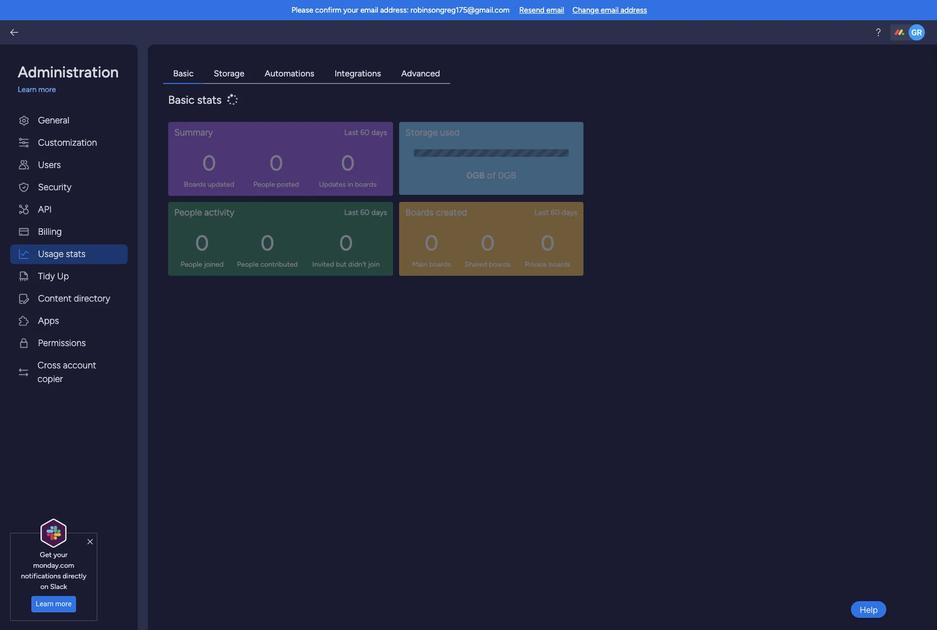 Task type: describe. For each thing, give the bounding box(es) containing it.
join
[[368, 260, 380, 269]]

greg robinson image
[[909, 24, 925, 41]]

boards for shared boards
[[489, 260, 511, 269]]

spinner image
[[225, 92, 241, 107]]

joined
[[204, 260, 224, 269]]

boards updated
[[184, 180, 234, 189]]

0 up the updates in boards
[[341, 150, 355, 176]]

slack
[[50, 583, 67, 592]]

change email address
[[573, 6, 647, 15]]

resend
[[520, 6, 545, 15]]

last for storage
[[344, 128, 359, 137]]

api
[[38, 204, 52, 215]]

0 up the 'shared boards'
[[481, 230, 495, 256]]

60 for boards
[[360, 208, 370, 217]]

cross
[[37, 360, 61, 371]]

0 up private boards
[[541, 230, 555, 256]]

back to workspace image
[[9, 27, 19, 38]]

boards for last 60 days
[[406, 207, 434, 218]]

directly
[[63, 573, 86, 581]]

updates in boards
[[319, 180, 377, 189]]

content directory
[[38, 293, 110, 304]]

private boards
[[525, 260, 571, 269]]

people for people posted
[[254, 180, 275, 189]]

storage for storage used
[[406, 127, 438, 138]]

api button
[[10, 200, 128, 220]]

help button
[[851, 602, 887, 619]]

notifications
[[21, 573, 61, 581]]

0 up invited but didn't join
[[339, 230, 353, 256]]

usage stats
[[38, 249, 86, 260]]

updates
[[319, 180, 346, 189]]

monday.com
[[33, 562, 74, 571]]

cross account copier
[[37, 360, 96, 385]]

basic for basic stats
[[168, 93, 195, 107]]

people contributed
[[237, 260, 298, 269]]

boards for main boards
[[429, 260, 451, 269]]

boards for 0
[[184, 180, 206, 189]]

integrations link
[[325, 65, 391, 84]]

permissions
[[38, 338, 86, 349]]

stats for basic stats
[[197, 93, 222, 107]]

resend email link
[[520, 6, 565, 15]]

billing
[[38, 226, 62, 237]]

please
[[292, 6, 313, 15]]

0 up boards updated
[[202, 150, 216, 176]]

on
[[40, 583, 48, 592]]

customization button
[[10, 133, 128, 153]]

content
[[38, 293, 72, 304]]

1 email from the left
[[361, 6, 378, 15]]

usage
[[38, 249, 64, 260]]

get your monday.com notifications directly on slack
[[21, 551, 86, 592]]

0 up people posted
[[270, 150, 283, 176]]

0gb of 0gb
[[467, 170, 517, 181]]

tidy up button
[[10, 267, 128, 287]]

security button
[[10, 178, 128, 197]]

automations
[[265, 68, 314, 79]]

stats for usage stats
[[66, 249, 86, 260]]

boards for private boards
[[549, 260, 571, 269]]

content directory button
[[10, 289, 128, 309]]

integrations
[[335, 68, 381, 79]]

last 60 days for boards
[[344, 208, 387, 217]]

address
[[621, 6, 647, 15]]

boards right in
[[355, 180, 377, 189]]

shared
[[465, 260, 487, 269]]

customization
[[38, 137, 97, 148]]

help image
[[874, 27, 884, 38]]

in
[[348, 180, 353, 189]]

automations link
[[255, 65, 325, 84]]

advanced
[[401, 68, 440, 79]]

confirm
[[315, 6, 342, 15]]

basic stats
[[168, 93, 222, 107]]

users
[[38, 159, 61, 171]]

0 up people joined
[[195, 230, 209, 256]]

people for people joined
[[181, 260, 202, 269]]

billing button
[[10, 222, 128, 242]]

storage used
[[406, 127, 460, 138]]

change email address link
[[573, 6, 647, 15]]

main boards
[[412, 260, 451, 269]]

tidy
[[38, 271, 55, 282]]

last 60 days for storage
[[344, 128, 387, 137]]

administration
[[18, 63, 119, 82]]

change
[[573, 6, 599, 15]]

learn more
[[36, 601, 72, 609]]



Task type: vqa. For each thing, say whether or not it's contained in the screenshot.
to inside the Button
no



Task type: locate. For each thing, give the bounding box(es) containing it.
more down the slack
[[55, 601, 72, 609]]

0 vertical spatial storage
[[214, 68, 245, 79]]

copier
[[37, 374, 63, 385]]

0gb right of
[[498, 170, 517, 181]]

more down administration
[[38, 85, 56, 94]]

0 horizontal spatial your
[[53, 551, 68, 560]]

of
[[487, 170, 496, 181]]

address:
[[380, 6, 409, 15]]

0gb
[[467, 170, 485, 181], [498, 170, 517, 181]]

60 for storage
[[360, 128, 370, 137]]

1 vertical spatial stats
[[66, 249, 86, 260]]

0 vertical spatial more
[[38, 85, 56, 94]]

email right change
[[601, 6, 619, 15]]

boards right the 'main'
[[429, 260, 451, 269]]

last for boards
[[344, 208, 359, 217]]

storage up spinner icon at the left top of page
[[214, 68, 245, 79]]

more inside administration learn more
[[38, 85, 56, 94]]

60
[[360, 128, 370, 137], [360, 208, 370, 217], [551, 208, 560, 217]]

your right the confirm
[[344, 6, 359, 15]]

apps
[[38, 315, 59, 327]]

storage link
[[204, 65, 255, 84]]

0 horizontal spatial storage
[[214, 68, 245, 79]]

email left address:
[[361, 6, 378, 15]]

1 vertical spatial more
[[55, 601, 72, 609]]

administration learn more
[[18, 63, 119, 94]]

0gb left of
[[467, 170, 485, 181]]

used
[[440, 127, 460, 138]]

learn down on on the left of the page
[[36, 601, 54, 609]]

0 horizontal spatial boards
[[184, 180, 206, 189]]

storage
[[214, 68, 245, 79], [406, 127, 438, 138]]

email right resend
[[547, 6, 565, 15]]

get
[[40, 551, 52, 560]]

people for people contributed
[[237, 260, 259, 269]]

1 vertical spatial basic
[[168, 93, 195, 107]]

0 vertical spatial stats
[[197, 93, 222, 107]]

days for storage used
[[372, 128, 387, 137]]

boards right shared
[[489, 260, 511, 269]]

your
[[344, 6, 359, 15], [53, 551, 68, 560]]

boards
[[184, 180, 206, 189], [406, 207, 434, 218]]

directory
[[74, 293, 110, 304]]

2 horizontal spatial email
[[601, 6, 619, 15]]

help
[[860, 605, 878, 615]]

private
[[525, 260, 547, 269]]

storage for storage
[[214, 68, 245, 79]]

stats down billing "button"
[[66, 249, 86, 260]]

please confirm your email address: robinsongreg175@gmail.com
[[292, 6, 510, 15]]

days
[[372, 128, 387, 137], [372, 208, 387, 217], [562, 208, 578, 217]]

tidy up
[[38, 271, 69, 282]]

1 0gb from the left
[[467, 170, 485, 181]]

1 horizontal spatial 0gb
[[498, 170, 517, 181]]

more inside button
[[55, 601, 72, 609]]

main
[[412, 260, 428, 269]]

days for boards created
[[372, 208, 387, 217]]

people activity
[[174, 207, 235, 218]]

invited but didn't join
[[312, 260, 380, 269]]

0 vertical spatial basic
[[173, 68, 194, 79]]

didn't
[[349, 260, 367, 269]]

boards left 'created'
[[406, 207, 434, 218]]

0 horizontal spatial email
[[361, 6, 378, 15]]

up
[[57, 271, 69, 282]]

activity
[[204, 207, 235, 218]]

users button
[[10, 155, 128, 175]]

apps button
[[10, 311, 128, 331]]

resend email
[[520, 6, 565, 15]]

email
[[361, 6, 378, 15], [547, 6, 565, 15], [601, 6, 619, 15]]

dapulse x slim image
[[87, 538, 93, 547]]

people left joined
[[181, 260, 202, 269]]

1 horizontal spatial storage
[[406, 127, 438, 138]]

0 up people contributed
[[261, 230, 274, 256]]

shared boards
[[465, 260, 511, 269]]

contributed
[[260, 260, 298, 269]]

1 horizontal spatial email
[[547, 6, 565, 15]]

learn more link
[[18, 84, 128, 96]]

1 vertical spatial your
[[53, 551, 68, 560]]

permissions button
[[10, 334, 128, 353]]

0 up main boards on the top
[[425, 230, 439, 256]]

summary
[[174, 127, 213, 138]]

updated
[[208, 180, 234, 189]]

cross account copier button
[[10, 356, 128, 389]]

last
[[344, 128, 359, 137], [344, 208, 359, 217], [535, 208, 549, 217]]

basic for basic
[[173, 68, 194, 79]]

boards created
[[406, 207, 467, 218]]

1 vertical spatial storage
[[406, 127, 438, 138]]

learn down administration
[[18, 85, 37, 94]]

boards right private
[[549, 260, 571, 269]]

people left posted
[[254, 180, 275, 189]]

stats
[[197, 93, 222, 107], [66, 249, 86, 260]]

boards
[[355, 180, 377, 189], [429, 260, 451, 269], [489, 260, 511, 269], [549, 260, 571, 269]]

people left activity at the top of page
[[174, 207, 202, 218]]

learn inside administration learn more
[[18, 85, 37, 94]]

usage stats button
[[10, 245, 128, 264]]

basic up basic stats
[[173, 68, 194, 79]]

0 vertical spatial learn
[[18, 85, 37, 94]]

created
[[436, 207, 467, 218]]

basic
[[173, 68, 194, 79], [168, 93, 195, 107]]

1 horizontal spatial your
[[344, 6, 359, 15]]

email for change email address
[[601, 6, 619, 15]]

1 horizontal spatial stats
[[197, 93, 222, 107]]

0 vertical spatial your
[[344, 6, 359, 15]]

stats inside button
[[66, 249, 86, 260]]

email for resend email
[[547, 6, 565, 15]]

learn more button
[[31, 597, 76, 613]]

advanced link
[[391, 65, 450, 84]]

people joined
[[181, 260, 224, 269]]

people
[[254, 180, 275, 189], [174, 207, 202, 218], [181, 260, 202, 269], [237, 260, 259, 269]]

storage left used at the left of page
[[406, 127, 438, 138]]

last 60 days
[[344, 128, 387, 137], [344, 208, 387, 217], [535, 208, 578, 217]]

2 0gb from the left
[[498, 170, 517, 181]]

0 horizontal spatial stats
[[66, 249, 86, 260]]

people for people activity
[[174, 207, 202, 218]]

account
[[63, 360, 96, 371]]

your up monday.com
[[53, 551, 68, 560]]

basic down basic link
[[168, 93, 195, 107]]

but
[[336, 260, 347, 269]]

general
[[38, 115, 69, 126]]

basic link
[[163, 65, 204, 84]]

2 email from the left
[[547, 6, 565, 15]]

robinsongreg175@gmail.com
[[411, 6, 510, 15]]

posted
[[277, 180, 299, 189]]

people posted
[[254, 180, 299, 189]]

0 horizontal spatial 0gb
[[467, 170, 485, 181]]

0 vertical spatial boards
[[184, 180, 206, 189]]

3 email from the left
[[601, 6, 619, 15]]

general button
[[10, 111, 128, 130]]

learn inside learn more button
[[36, 601, 54, 609]]

1 horizontal spatial boards
[[406, 207, 434, 218]]

1 vertical spatial boards
[[406, 207, 434, 218]]

1 vertical spatial learn
[[36, 601, 54, 609]]

invited
[[312, 260, 334, 269]]

your inside the get your monday.com notifications directly on slack
[[53, 551, 68, 560]]

stats left spinner icon at the left top of page
[[197, 93, 222, 107]]

security
[[38, 182, 71, 193]]

boards left "updated" at the top left of the page
[[184, 180, 206, 189]]

people left contributed
[[237, 260, 259, 269]]



